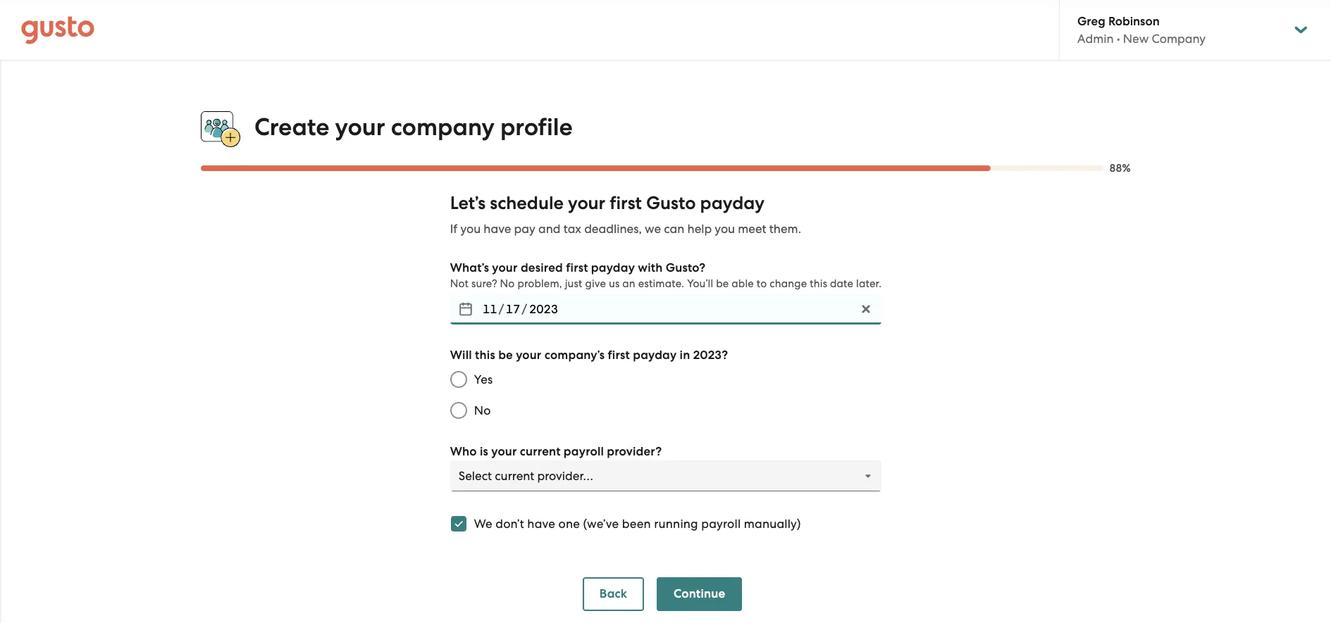 Task type: locate. For each thing, give the bounding box(es) containing it.
you
[[460, 222, 481, 236], [715, 222, 735, 236]]

Month (mm) field
[[481, 298, 499, 321]]

this
[[810, 278, 827, 290], [475, 348, 495, 363]]

payday up us
[[591, 261, 635, 276]]

in
[[680, 348, 690, 363]]

have left one
[[527, 517, 555, 531]]

payroll right current
[[564, 445, 604, 460]]

no down the yes
[[474, 404, 491, 418]]

admin
[[1077, 32, 1114, 46]]

(we've
[[583, 517, 619, 531]]

current
[[520, 445, 561, 460]]

manually)
[[744, 517, 801, 531]]

to
[[757, 278, 767, 290]]

2023?
[[693, 348, 728, 363]]

company
[[1152, 32, 1206, 46]]

have for you
[[484, 222, 511, 236]]

first right company's
[[608, 348, 630, 363]]

we
[[474, 517, 492, 531]]

0 vertical spatial no
[[500, 278, 515, 290]]

create
[[254, 113, 329, 142]]

been
[[622, 517, 651, 531]]

1 horizontal spatial no
[[500, 278, 515, 290]]

0 horizontal spatial be
[[498, 348, 513, 363]]

just
[[565, 278, 582, 290]]

be left the able
[[716, 278, 729, 290]]

first up if you have pay and tax deadlines, we can help you meet them.
[[610, 193, 642, 214]]

Year (yyyy) field
[[527, 298, 560, 321]]

payday inside what's your desired first payday with gusto? not sure? no problem, just give us an estimate. you'll be able to change this date later.
[[591, 261, 635, 276]]

/ left the year (yyyy) field
[[499, 302, 504, 317]]

what's
[[450, 261, 489, 276]]

0 vertical spatial payroll
[[564, 445, 604, 460]]

0 horizontal spatial /
[[499, 302, 504, 317]]

be
[[716, 278, 729, 290], [498, 348, 513, 363]]

problem,
[[517, 278, 562, 290]]

0 vertical spatial be
[[716, 278, 729, 290]]

payroll right running
[[701, 517, 741, 531]]

provider?
[[607, 445, 662, 460]]

date
[[830, 278, 853, 290]]

1 horizontal spatial /
[[522, 302, 527, 317]]

who
[[450, 445, 477, 460]]

no
[[500, 278, 515, 290], [474, 404, 491, 418]]

0 horizontal spatial no
[[474, 404, 491, 418]]

1 horizontal spatial you
[[715, 222, 735, 236]]

0 horizontal spatial you
[[460, 222, 481, 236]]

your up tax
[[568, 193, 605, 214]]

first up just
[[566, 261, 588, 276]]

0 horizontal spatial have
[[484, 222, 511, 236]]

back
[[599, 587, 627, 602]]

1 horizontal spatial this
[[810, 278, 827, 290]]

first
[[610, 193, 642, 214], [566, 261, 588, 276], [608, 348, 630, 363]]

1 vertical spatial first
[[566, 261, 588, 276]]

/ down the problem,
[[522, 302, 527, 317]]

be right will
[[498, 348, 513, 363]]

this inside what's your desired first payday with gusto? not sure? no problem, just give us an estimate. you'll be able to change this date later.
[[810, 278, 827, 290]]

payday up meet
[[700, 193, 765, 214]]

deadlines,
[[584, 222, 642, 236]]

0 vertical spatial this
[[810, 278, 827, 290]]

payday
[[700, 193, 765, 214], [591, 261, 635, 276], [633, 348, 677, 363]]

1 vertical spatial this
[[475, 348, 495, 363]]

1 / from the left
[[499, 302, 504, 317]]

0 vertical spatial have
[[484, 222, 511, 236]]

company
[[391, 113, 495, 142]]

1 vertical spatial have
[[527, 517, 555, 531]]

Day (dd) field
[[504, 298, 522, 321]]

have
[[484, 222, 511, 236], [527, 517, 555, 531]]

0 vertical spatial first
[[610, 193, 642, 214]]

have for don't
[[527, 517, 555, 531]]

greg robinson admin • new company
[[1077, 14, 1206, 46]]

you right "help"
[[715, 222, 735, 236]]

your up sure?
[[492, 261, 518, 276]]

able
[[732, 278, 754, 290]]

have left pay
[[484, 222, 511, 236]]

88%
[[1109, 162, 1131, 175]]

your right is
[[491, 445, 517, 460]]

0 horizontal spatial payroll
[[564, 445, 604, 460]]

you right if
[[460, 222, 481, 236]]

1 vertical spatial no
[[474, 404, 491, 418]]

•
[[1117, 32, 1120, 46]]

will
[[450, 348, 472, 363]]

no right sure?
[[500, 278, 515, 290]]

is
[[480, 445, 488, 460]]

Yes radio
[[443, 364, 474, 395]]

your
[[335, 113, 385, 142], [568, 193, 605, 214], [492, 261, 518, 276], [516, 348, 541, 363], [491, 445, 517, 460]]

1 horizontal spatial be
[[716, 278, 729, 290]]

first inside what's your desired first payday with gusto? not sure? no problem, just give us an estimate. you'll be able to change this date later.
[[566, 261, 588, 276]]

1 vertical spatial payday
[[591, 261, 635, 276]]

2 vertical spatial first
[[608, 348, 630, 363]]

create your company profile
[[254, 113, 573, 142]]

your inside what's your desired first payday with gusto? not sure? no problem, just give us an estimate. you'll be able to change this date later.
[[492, 261, 518, 276]]

1 horizontal spatial have
[[527, 517, 555, 531]]

payroll
[[564, 445, 604, 460], [701, 517, 741, 531]]

this left date
[[810, 278, 827, 290]]

don't
[[495, 517, 524, 531]]

/
[[499, 302, 504, 317], [522, 302, 527, 317]]

this right will
[[475, 348, 495, 363]]

1 horizontal spatial payroll
[[701, 517, 741, 531]]

home image
[[21, 16, 94, 44]]

payday left in
[[633, 348, 677, 363]]

new
[[1123, 32, 1149, 46]]

schedule
[[490, 193, 564, 214]]

we don't have one (we've been running payroll manually)
[[474, 517, 801, 531]]

change
[[770, 278, 807, 290]]



Task type: vqa. For each thing, say whether or not it's contained in the screenshot.
While
no



Task type: describe. For each thing, give the bounding box(es) containing it.
gusto
[[646, 193, 696, 214]]

with
[[638, 261, 663, 276]]

2 / from the left
[[522, 302, 527, 317]]

sure?
[[471, 278, 497, 290]]

pay
[[514, 222, 535, 236]]

will this be your company's first payday in 2023?
[[450, 348, 728, 363]]

yes
[[474, 373, 493, 387]]

continue
[[674, 587, 725, 602]]

We don't have one (we've been running payroll manually) checkbox
[[443, 509, 474, 540]]

running
[[654, 517, 698, 531]]

give
[[585, 278, 606, 290]]

robinson
[[1108, 14, 1160, 29]]

help
[[687, 222, 712, 236]]

1 you from the left
[[460, 222, 481, 236]]

them.
[[769, 222, 801, 236]]

1 vertical spatial be
[[498, 348, 513, 363]]

you'll
[[687, 278, 713, 290]]

0 vertical spatial payday
[[700, 193, 765, 214]]

later.
[[856, 278, 882, 290]]

estimate.
[[638, 278, 684, 290]]

can
[[664, 222, 684, 236]]

and
[[538, 222, 561, 236]]

no inside what's your desired first payday with gusto? not sure? no problem, just give us an estimate. you'll be able to change this date later.
[[500, 278, 515, 290]]

profile
[[500, 113, 573, 142]]

2 you from the left
[[715, 222, 735, 236]]

if
[[450, 222, 457, 236]]

0 horizontal spatial this
[[475, 348, 495, 363]]

your left company's
[[516, 348, 541, 363]]

who is your current payroll provider?
[[450, 445, 662, 460]]

first for gusto
[[610, 193, 642, 214]]

continue button
[[657, 578, 742, 612]]

company's
[[544, 348, 605, 363]]

1 vertical spatial payroll
[[701, 517, 741, 531]]

back link
[[583, 578, 644, 612]]

us
[[609, 278, 620, 290]]

what's your desired first payday with gusto? not sure? no problem, just give us an estimate. you'll be able to change this date later.
[[450, 261, 882, 290]]

2 vertical spatial payday
[[633, 348, 677, 363]]

No radio
[[443, 395, 474, 426]]

meet
[[738, 222, 766, 236]]

your right create
[[335, 113, 385, 142]]

greg
[[1077, 14, 1105, 29]]

be inside what's your desired first payday with gusto? not sure? no problem, just give us an estimate. you'll be able to change this date later.
[[716, 278, 729, 290]]

gusto?
[[666, 261, 706, 276]]

let's schedule your first gusto payday
[[450, 193, 765, 214]]

desired
[[521, 261, 563, 276]]

first for payday
[[566, 261, 588, 276]]

tax
[[563, 222, 581, 236]]

if you have pay and tax deadlines, we can help you meet them.
[[450, 222, 801, 236]]

an
[[622, 278, 635, 290]]

let's
[[450, 193, 486, 214]]

one
[[558, 517, 580, 531]]

we
[[645, 222, 661, 236]]

not
[[450, 278, 469, 290]]



